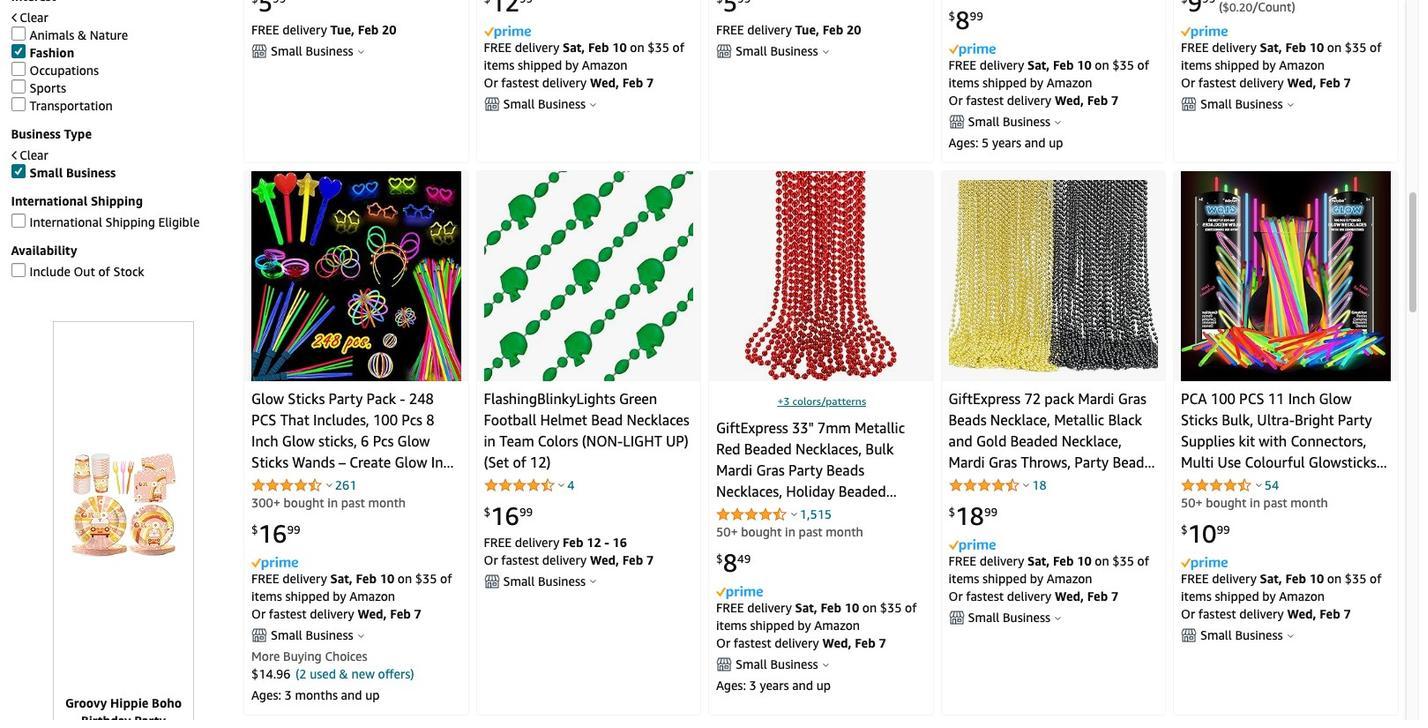 Task type: vqa. For each thing, say whether or not it's contained in the screenshot.
Or fastest delivery Wed, Feb 7
yes



Task type: locate. For each thing, give the bounding box(es) containing it.
1 horizontal spatial ages:
[[717, 678, 746, 693]]

and inside more buying choices $14.96 (2 used & new offers) ages: 3 months and up
[[341, 688, 362, 703]]

18 down gold at the right
[[956, 501, 985, 530]]

shipping up international shipping eligible
[[91, 194, 143, 209]]

past down 54
[[1264, 495, 1288, 510]]

more buying choices $14.96 (2 used & new offers) ages: 3 months and up
[[251, 649, 414, 703]]

up inside more buying choices $14.96 (2 used & new offers) ages: 3 months and up
[[365, 688, 380, 703]]

clear for small business
[[20, 148, 48, 163]]

2 vertical spatial 8
[[723, 548, 738, 577]]

beads down black
[[1113, 453, 1151, 471]]

$ inside $ 8 49
[[717, 552, 723, 566]]

1 horizontal spatial 16
[[491, 501, 520, 530]]

months
[[295, 688, 338, 703]]

(2 used & new offers) link
[[296, 666, 414, 681]]

checkbox image for sports
[[11, 80, 25, 94]]

up for ages: 3 years and up
[[817, 678, 831, 693]]

free delivery tue, feb 20
[[251, 22, 397, 37], [717, 22, 862, 37]]

or fastest delivery wed, feb 7
[[484, 75, 654, 90], [1182, 75, 1352, 90], [949, 93, 1119, 108], [949, 589, 1119, 604], [251, 606, 422, 621], [1182, 606, 1352, 621], [717, 636, 887, 651]]

by
[[565, 58, 579, 73], [1263, 58, 1276, 73], [1030, 75, 1044, 90], [1030, 571, 1044, 586], [333, 589, 346, 604], [1263, 589, 1276, 604], [798, 618, 811, 633]]

neon down decorations,
[[1246, 496, 1280, 513]]

1 vertical spatial shipping
[[105, 215, 155, 230]]

mardi down gold at the right
[[949, 453, 985, 471]]

mardi inside giftexpress 33" 7mm metallic red beaded necklaces, bulk mardi gras party beads necklaces, holiday beaded costume necklace for party (red, 12 pack)
[[717, 461, 753, 479]]

that
[[280, 411, 310, 429]]

international
[[11, 194, 88, 209], [30, 215, 102, 230]]

1 horizontal spatial metallic
[[1055, 411, 1105, 429]]

261
[[335, 477, 357, 492]]

sticks inside pca 100 pcs 11 inch glow sticks bulk, ultra-bright party supplies kit with connectors, multi use colourful glowsticks party decorations, waterproof nontoxic, neon bracelets necklaces
[[1182, 411, 1219, 429]]

month for 16
[[368, 495, 406, 510]]

mardi
[[1079, 390, 1115, 408], [949, 453, 985, 471], [717, 461, 753, 479]]

0 horizontal spatial 50+ bought in past month
[[717, 524, 864, 539]]

tue,
[[330, 22, 355, 37], [795, 22, 820, 37]]

sticks
[[288, 390, 325, 408], [1182, 411, 1219, 429], [251, 453, 289, 471], [326, 496, 363, 513]]

2 horizontal spatial necklaces
[[1182, 517, 1244, 535]]

checkbox image inside transportation link
[[11, 97, 25, 112]]

1 vertical spatial 50+
[[717, 524, 738, 539]]

necklaces down 'nontoxic,'
[[1182, 517, 1244, 535]]

1 vertical spatial -
[[605, 535, 610, 550]]

checkbox image inside fashion link
[[11, 45, 25, 59]]

(2
[[296, 666, 307, 681]]

1,515 link
[[800, 506, 832, 521]]

& down choices
[[339, 666, 348, 681]]

transportation
[[30, 98, 113, 113]]

popover image for 261
[[326, 483, 332, 487]]

beaded up throws,
[[1011, 432, 1059, 450]]

in inside flashingblinkylights green football helmet bead necklaces in team colors (non-light up) (set of 12)
[[484, 432, 496, 450]]

necklaces inside flashingblinkylights green football helmet bead necklaces in team colors (non-light up) (set of 12)
[[627, 411, 690, 429]]

clear down business type
[[20, 148, 48, 163]]

$35
[[648, 40, 670, 55], [1345, 40, 1367, 55], [1113, 58, 1135, 73], [1113, 554, 1135, 569], [415, 571, 437, 586], [1345, 571, 1367, 586], [880, 600, 902, 615]]

international down small business link
[[11, 194, 88, 209]]

month down for
[[826, 524, 864, 539]]

neon inside pca 100 pcs 11 inch glow sticks bulk, ultra-bright party supplies kit with connectors, multi use colourful glowsticks party decorations, waterproof nontoxic, neon bracelets necklaces
[[1246, 496, 1280, 513]]

0 horizontal spatial &
[[78, 28, 87, 43]]

beaded right red
[[745, 440, 792, 458]]

necklaces down throws,
[[1009, 475, 1072, 492]]

small business button
[[251, 43, 461, 60], [717, 43, 926, 60], [484, 96, 694, 113], [1182, 96, 1391, 113], [949, 113, 1159, 131], [484, 573, 694, 590], [949, 609, 1159, 627], [251, 627, 461, 644], [1182, 627, 1391, 644], [717, 656, 926, 674]]

necklaces up light
[[627, 411, 690, 429]]

50+ bought in past month for 54
[[1182, 495, 1329, 510]]

for
[[440, 496, 461, 513]]

2 checkbox image from the top
[[11, 45, 25, 59]]

100 inside glow sticks party pack - 248 pcs that includes, 100 pcs 8 inch glow sticks, 6 pcs glow sticks wands – create glow in the dark necklaces, bracelets. neon light sticks decoration for parties favors glow
[[373, 411, 398, 429]]

in up (set
[[484, 432, 496, 450]]

0 horizontal spatial 16
[[258, 519, 287, 548]]

& left nature
[[78, 28, 87, 43]]

checkbox image inside occupations link
[[11, 62, 25, 76]]

& inside more buying choices $14.96 (2 used & new offers) ages: 3 months and up
[[339, 666, 348, 681]]

1 vertical spatial 8
[[426, 411, 435, 429]]

3 checkbox image from the top
[[11, 263, 25, 277]]

free delivery tue, feb 20 element
[[251, 22, 397, 37], [717, 22, 862, 37]]

0 horizontal spatial beads
[[827, 461, 865, 479]]

giftexpress inside giftexpress 33" 7mm metallic red beaded necklaces, bulk mardi gras party beads necklaces, holiday beaded costume necklace for party (red, 12 pack)
[[717, 419, 789, 437]]

99 inside $ 10 99
[[1217, 522, 1231, 537]]

clear for animals & nature
[[20, 10, 48, 25]]

0 vertical spatial 100
[[1211, 390, 1236, 408]]

16
[[491, 501, 520, 530], [258, 519, 287, 548], [613, 535, 627, 550]]

beaded inside giftexpress 72 pack mardi gras beads necklace, metallic black and gold beaded necklace, mardi gras throws, party beads costume necklaces
[[1011, 432, 1059, 450]]

1 vertical spatial inch
[[251, 432, 279, 450]]

light
[[623, 432, 663, 450]]

1 vertical spatial international
[[30, 215, 102, 230]]

in down "261" link
[[328, 495, 338, 510]]

1 clear from the top
[[20, 10, 48, 25]]

- inside glow sticks party pack - 248 pcs that includes, 100 pcs 8 inch glow sticks, 6 pcs glow sticks wands – create glow in the dark necklaces, bracelets. neon light sticks decoration for parties favors glow
[[400, 390, 406, 408]]

costume up '(red,'
[[717, 504, 773, 521]]

metallic down pack
[[1055, 411, 1105, 429]]

0 horizontal spatial pcs
[[251, 411, 277, 429]]

0 vertical spatial costume
[[949, 475, 1005, 492]]

12
[[752, 525, 769, 543], [587, 535, 601, 550]]

bought up $ 10 99
[[1206, 495, 1247, 510]]

transportation link
[[11, 97, 113, 113]]

pca 100 pcs 11 inch glow sticks bulk, ultra-bright party supplies kit with connectors, multi use colourful glowsticks party decorations, waterproof nontoxic, neon bracelets necklaces
[[1182, 390, 1377, 535]]

2 checkbox image from the top
[[11, 214, 25, 228]]

the
[[251, 475, 275, 492]]

of inside "link"
[[98, 264, 110, 279]]

international down international shipping
[[30, 215, 102, 230]]

0 horizontal spatial gras
[[757, 461, 785, 479]]

party
[[329, 390, 363, 408], [1338, 411, 1373, 429], [1075, 453, 1109, 471], [789, 461, 823, 479], [1182, 475, 1216, 492], [860, 504, 894, 521]]

bought for 10
[[1206, 495, 1247, 510]]

fastest inside free delivery feb 12 - 16 or fastest delivery wed, feb 7
[[501, 552, 539, 567]]

bought for 16
[[284, 495, 324, 510]]

2 vertical spatial necklaces
[[1182, 517, 1244, 535]]

checkbox image
[[11, 62, 25, 76], [11, 214, 25, 228], [11, 263, 25, 277]]

1 horizontal spatial 50+ bought in past month
[[1182, 495, 1329, 510]]

giftexpress 33" 7mm metallic red beaded necklaces, bulk mardi gras party beads necklaces, holiday beaded costume necklace for party (red, 12 pack)
[[717, 419, 905, 543]]

in down decorations,
[[1250, 495, 1261, 510]]

1 horizontal spatial pcs
[[402, 411, 423, 429]]

black
[[1109, 411, 1143, 429]]

1 horizontal spatial 20
[[847, 22, 862, 37]]

colors/patterns
[[793, 394, 867, 408]]

2 horizontal spatial beaded
[[1011, 432, 1059, 450]]

$ for glow sticks party pack - 248 pcs that includes, 100 pcs 8 inch glow sticks, 6 pcs glow sticks wands – create glow in the dark necklaces, bracelets. neon light sticks decoration for parties favors glow
[[251, 522, 258, 537]]

checkbox image down business type
[[11, 165, 25, 179]]

50+ bought in past month down decorations,
[[1182, 495, 1329, 510]]

bought up 49 in the right of the page
[[741, 524, 782, 539]]

checkbox image inside include out of stock "link"
[[11, 263, 25, 277]]

1 horizontal spatial pcs
[[1240, 390, 1265, 408]]

1 checkbox image from the top
[[11, 27, 25, 41]]

50+ for 1,515
[[717, 524, 738, 539]]

49
[[738, 552, 751, 566]]

0 horizontal spatial beaded
[[745, 440, 792, 458]]

necklaces, up '(red,'
[[717, 483, 783, 500]]

$ inside $ 8 99
[[949, 9, 956, 23]]

nature
[[90, 28, 128, 43]]

beaded up for
[[839, 483, 887, 500]]

include out of stock link
[[11, 263, 144, 279]]

party up includes,
[[329, 390, 363, 408]]

checkbox image down sports link
[[11, 97, 25, 112]]

necklace
[[777, 504, 833, 521]]

in down 'necklace'
[[785, 524, 796, 539]]

2 horizontal spatial beads
[[1113, 453, 1151, 471]]

$ 10 99
[[1182, 519, 1231, 548]]

month down waterproof
[[1291, 495, 1329, 510]]

1 neon from the left
[[251, 496, 286, 513]]

free delivery feb 12 - 16 or fastest delivery wed, feb 7
[[484, 535, 654, 567]]

beaded
[[1011, 432, 1059, 450], [745, 440, 792, 458], [839, 483, 887, 500]]

checkbox image for transportation
[[11, 97, 25, 112]]

checkbox image for occupations
[[11, 62, 25, 76]]

1 vertical spatial 50+ bought in past month
[[717, 524, 864, 539]]

pcs inside glow sticks party pack - 248 pcs that includes, 100 pcs 8 inch glow sticks, 6 pcs glow sticks wands – create glow in the dark necklaces, bracelets. neon light sticks decoration for parties favors glow
[[251, 411, 277, 429]]

0 horizontal spatial 8
[[426, 411, 435, 429]]

necklace,
[[991, 411, 1051, 429], [1062, 432, 1122, 450]]

mardi down red
[[717, 461, 753, 479]]

sticks,
[[319, 432, 357, 450]]

popover image
[[823, 49, 829, 54], [591, 102, 597, 107], [1288, 102, 1294, 107], [1056, 120, 1062, 124], [791, 512, 797, 516], [591, 579, 597, 584], [1056, 616, 1062, 620], [358, 633, 364, 638], [1288, 633, 1294, 638]]

1 horizontal spatial 3
[[750, 678, 757, 693]]

free delivery sat, feb 10
[[484, 40, 630, 55], [1182, 40, 1328, 55], [949, 58, 1095, 73], [949, 554, 1095, 569], [251, 571, 398, 586], [1182, 571, 1328, 586], [717, 600, 863, 615]]

2 neon from the left
[[1246, 496, 1280, 513]]

popover image
[[358, 49, 364, 54], [326, 483, 332, 487], [559, 483, 565, 487], [1024, 483, 1030, 487], [1256, 483, 1262, 487], [823, 663, 829, 667]]

0 vertical spatial pcs
[[1240, 390, 1265, 408]]

checkbox image up the "availability"
[[11, 214, 25, 228]]

past
[[341, 495, 365, 510], [1264, 495, 1288, 510], [799, 524, 823, 539]]

0 horizontal spatial tue,
[[330, 22, 355, 37]]

free delivery sat, feb 10 on $35 of items shipped by amazon element
[[484, 40, 685, 73], [1182, 40, 1382, 73], [949, 58, 1150, 90], [949, 554, 1150, 586], [251, 571, 452, 604], [1182, 571, 1382, 604], [717, 600, 917, 633]]

1 vertical spatial checkbox image
[[11, 214, 25, 228]]

giftexpress inside giftexpress 72 pack mardi gras beads necklace, metallic black and gold beaded necklace, mardi gras throws, party beads costume necklaces
[[949, 390, 1021, 408]]

2 horizontal spatial up
[[1049, 135, 1064, 150]]

99 inside "$ 18 99"
[[985, 505, 998, 519]]

party up connectors,
[[1338, 411, 1373, 429]]

shipping for international shipping
[[91, 194, 143, 209]]

party inside giftexpress 72 pack mardi gras beads necklace, metallic black and gold beaded necklace, mardi gras throws, party beads costume necklaces
[[1075, 453, 1109, 471]]

beads inside giftexpress 33" 7mm metallic red beaded necklaces, bulk mardi gras party beads necklaces, holiday beaded costume necklace for party (red, 12 pack)
[[827, 461, 865, 479]]

flashingblinkylights green football helmet bead necklaces in team colors (non-light up)(set of 12) image
[[484, 172, 694, 381]]

1 tue, from the left
[[330, 22, 355, 37]]

1 horizontal spatial -
[[605, 535, 610, 550]]

0 horizontal spatial costume
[[717, 504, 773, 521]]

50+ up $ 8 49
[[717, 524, 738, 539]]

checkbox image inside sports link
[[11, 80, 25, 94]]

used
[[310, 666, 336, 681]]

checkbox image for international shipping eligible
[[11, 214, 25, 228]]

99 for throws,
[[985, 505, 998, 519]]

create
[[350, 453, 391, 471]]

1 vertical spatial clear link
[[11, 148, 48, 163]]

$ inside "$ 18 99"
[[949, 505, 956, 519]]

0 vertical spatial 50+
[[1182, 495, 1203, 510]]

0 vertical spatial inch
[[1289, 390, 1316, 408]]

1 horizontal spatial free delivery tue, feb 20
[[717, 22, 862, 37]]

0 vertical spatial checkbox image
[[11, 62, 25, 76]]

checkbox image inside animals & nature link
[[11, 27, 25, 41]]

wed,
[[590, 75, 619, 90], [1288, 75, 1317, 90], [1055, 93, 1085, 108], [590, 552, 619, 567], [1055, 589, 1085, 604], [358, 606, 387, 621], [1288, 606, 1317, 621], [823, 636, 852, 651]]

beads up gold at the right
[[949, 411, 987, 429]]

0 vertical spatial international
[[11, 194, 88, 209]]

1 vertical spatial &
[[339, 666, 348, 681]]

0 vertical spatial 8
[[956, 5, 970, 34]]

18 down throws,
[[1033, 477, 1047, 492]]

0 horizontal spatial $ 16 99
[[251, 519, 301, 548]]

1 vertical spatial necklaces
[[1009, 475, 1072, 492]]

100 up bulk,
[[1211, 390, 1236, 408]]

+3 colors/patterns
[[778, 394, 867, 408]]

in
[[484, 432, 496, 450], [328, 495, 338, 510], [1250, 495, 1261, 510], [785, 524, 796, 539]]

checkbox image for animals & nature
[[11, 27, 25, 41]]

fastest
[[501, 75, 539, 90], [1199, 75, 1237, 90], [966, 93, 1004, 108], [501, 552, 539, 567], [966, 589, 1004, 604], [269, 606, 307, 621], [1199, 606, 1237, 621], [734, 636, 772, 651]]

1 vertical spatial 100
[[373, 411, 398, 429]]

2 20 from the left
[[847, 22, 862, 37]]

2 horizontal spatial necklaces,
[[796, 440, 862, 458]]

checkbox image left fashion
[[11, 45, 25, 59]]

1 horizontal spatial inch
[[1289, 390, 1316, 408]]

checkbox image inside small business link
[[11, 165, 25, 179]]

$ inside $ 10 99
[[1182, 522, 1188, 537]]

checkbox image up sports link
[[11, 62, 25, 76]]

16 for flashingblinkylights green football helmet bead necklaces in team colors (non-light up) (set of 12)
[[491, 501, 520, 530]]

helmet
[[541, 411, 588, 429]]

availability
[[11, 243, 77, 258]]

small business
[[271, 44, 353, 59], [736, 44, 818, 59], [503, 96, 586, 111], [1201, 96, 1283, 111], [968, 114, 1051, 129], [30, 165, 116, 180], [503, 573, 586, 588], [968, 610, 1051, 625], [271, 628, 353, 643], [1201, 628, 1283, 643], [736, 657, 818, 672]]

2 horizontal spatial ages:
[[949, 135, 979, 150]]

2 clear link from the top
[[11, 148, 48, 163]]

1 horizontal spatial 8
[[723, 548, 738, 577]]

checkbox image up fashion link
[[11, 27, 25, 41]]

8
[[956, 5, 970, 34], [426, 411, 435, 429], [723, 548, 738, 577]]

necklace, down black
[[1062, 432, 1122, 450]]

1 free delivery tue, feb 20 from the left
[[251, 22, 397, 37]]

1 checkbox image from the top
[[11, 62, 25, 76]]

neon up parties
[[251, 496, 286, 513]]

2 free delivery tue, feb 20 element from the left
[[717, 22, 862, 37]]

0 horizontal spatial giftexpress
[[717, 419, 789, 437]]

2 vertical spatial checkbox image
[[11, 263, 25, 277]]

0 horizontal spatial necklaces,
[[313, 475, 379, 492]]

0 horizontal spatial 18
[[956, 501, 985, 530]]

flashingblinkylights
[[484, 390, 616, 408]]

glow sticks party pack - 248 pcs that includes, 100 pcs 8 inch glow sticks, 6 pcs glow sticks wands – create glow in the d... image
[[251, 172, 461, 381]]

0 horizontal spatial 20
[[382, 22, 397, 37]]

party down multi
[[1182, 475, 1216, 492]]

+3
[[778, 394, 790, 408]]

2 horizontal spatial bought
[[1206, 495, 1247, 510]]

in for 1,515
[[785, 524, 796, 539]]

party right throws,
[[1075, 453, 1109, 471]]

bought
[[284, 495, 324, 510], [1206, 495, 1247, 510], [741, 524, 782, 539]]

1 clear link from the top
[[11, 10, 48, 25]]

mardi up black
[[1079, 390, 1115, 408]]

pcs left that in the left of the page
[[251, 411, 277, 429]]

99 for multi
[[1217, 522, 1231, 537]]

metallic inside giftexpress 72 pack mardi gras beads necklace, metallic black and gold beaded necklace, mardi gras throws, party beads costume necklaces
[[1055, 411, 1105, 429]]

1 vertical spatial pcs
[[373, 432, 394, 450]]

0 horizontal spatial free delivery tue, feb 20
[[251, 22, 397, 37]]

costume
[[949, 475, 1005, 492], [717, 504, 773, 521]]

bulk,
[[1222, 411, 1254, 429]]

1 vertical spatial giftexpress
[[717, 419, 789, 437]]

necklaces, inside glow sticks party pack - 248 pcs that includes, 100 pcs 8 inch glow sticks, 6 pcs glow sticks wands – create glow in the dark necklaces, bracelets. neon light sticks decoration for parties favors glow
[[313, 475, 379, 492]]

month down bracelets.
[[368, 495, 406, 510]]

necklaces, down –
[[313, 475, 379, 492]]

sticks down "261" link
[[326, 496, 363, 513]]

50+ up $ 10 99
[[1182, 495, 1203, 510]]

necklace, down '72'
[[991, 411, 1051, 429]]

0 horizontal spatial 12
[[587, 535, 601, 550]]

shipped
[[518, 58, 562, 73], [1216, 58, 1260, 73], [983, 75, 1027, 90], [983, 571, 1027, 586], [286, 589, 330, 604], [1216, 589, 1260, 604], [751, 618, 795, 633]]

animals
[[30, 28, 74, 43]]

0 vertical spatial giftexpress
[[949, 390, 1021, 408]]

0 vertical spatial shipping
[[91, 194, 143, 209]]

100 down pack
[[373, 411, 398, 429]]

clear link up animals
[[11, 10, 48, 25]]

checkbox image
[[11, 27, 25, 41], [11, 45, 25, 59], [11, 80, 25, 94], [11, 97, 25, 112], [11, 165, 25, 179]]

0 horizontal spatial ages:
[[251, 688, 281, 703]]

12)
[[530, 453, 551, 471]]

2 horizontal spatial 16
[[613, 535, 627, 550]]

- inside free delivery feb 12 - 16 or fastest delivery wed, feb 7
[[605, 535, 610, 550]]

-
[[400, 390, 406, 408], [605, 535, 610, 550]]

clear link for animals & nature
[[11, 10, 48, 25]]

past down the 261
[[341, 495, 365, 510]]

1 vertical spatial years
[[760, 678, 789, 693]]

3 inside more buying choices $14.96 (2 used & new offers) ages: 3 months and up
[[285, 688, 292, 703]]

5 checkbox image from the top
[[11, 165, 25, 179]]

giftexpress 72 pack mardi gras beads necklace, metallic black and gold beaded necklace, mardi gras throws, party beads cos... image
[[949, 180, 1159, 372]]

0 horizontal spatial necklaces
[[627, 411, 690, 429]]

metallic up bulk
[[855, 419, 905, 437]]

1 free delivery tue, feb 20 element from the left
[[251, 22, 397, 37]]

sticks down pca
[[1182, 411, 1219, 429]]

inch up bright
[[1289, 390, 1316, 408]]

1 vertical spatial clear
[[20, 148, 48, 163]]

past for 10
[[1264, 495, 1288, 510]]

$ 16 99 for glow sticks party pack - 248 pcs that includes, 100 pcs 8 inch glow sticks, 6 pcs glow sticks wands – create glow in the dark necklaces, bracelets. neon light sticks decoration for parties favors glow
[[251, 519, 301, 548]]

99 for 6
[[287, 522, 301, 537]]

1 horizontal spatial $ 16 99
[[484, 501, 533, 530]]

and
[[1025, 135, 1046, 150], [949, 432, 973, 450], [793, 678, 814, 693], [341, 688, 362, 703]]

2 horizontal spatial past
[[1264, 495, 1288, 510]]

2 horizontal spatial month
[[1291, 495, 1329, 510]]

pcs left 11
[[1240, 390, 1265, 408]]

0 horizontal spatial up
[[365, 688, 380, 703]]

pack)
[[773, 525, 807, 543]]

1 horizontal spatial 50+
[[1182, 495, 1203, 510]]

0 horizontal spatial free delivery tue, feb 20 element
[[251, 22, 397, 37]]

3 checkbox image from the top
[[11, 80, 25, 94]]

costume inside giftexpress 72 pack mardi gras beads necklace, metallic black and gold beaded necklace, mardi gras throws, party beads costume necklaces
[[949, 475, 1005, 492]]

1 horizontal spatial 100
[[1211, 390, 1236, 408]]

0 horizontal spatial 100
[[373, 411, 398, 429]]

on $35 of items shipped by amazon
[[484, 40, 685, 73], [1182, 40, 1382, 73], [949, 58, 1150, 90], [949, 554, 1150, 586], [251, 571, 452, 604], [1182, 571, 1382, 604], [717, 600, 917, 633]]

1,515
[[800, 506, 832, 521]]

4 checkbox image from the top
[[11, 97, 25, 112]]

costume up "$ 18 99"
[[949, 475, 1005, 492]]

pack
[[367, 390, 396, 408]]

bought down dark
[[284, 495, 324, 510]]

0 horizontal spatial metallic
[[855, 419, 905, 437]]

$ 16 99 up free delivery feb 12 - 16 element
[[484, 501, 533, 530]]

1 horizontal spatial costume
[[949, 475, 1005, 492]]

0 horizontal spatial inch
[[251, 432, 279, 450]]

$ 16 99
[[484, 501, 533, 530], [251, 519, 301, 548]]

checkbox image inside international shipping eligible link
[[11, 214, 25, 228]]

0 vertical spatial clear link
[[11, 10, 48, 25]]

checkbox image left the include
[[11, 263, 25, 277]]

0 horizontal spatial -
[[400, 390, 406, 408]]

beads up holiday
[[827, 461, 865, 479]]

checkbox image left sports
[[11, 80, 25, 94]]

nontoxic,
[[1182, 496, 1242, 513]]

or inside free delivery feb 12 - 16 or fastest delivery wed, feb 7
[[484, 552, 498, 567]]

clear up animals
[[20, 10, 48, 25]]

8 for $ 8 49
[[723, 548, 738, 577]]

(non-
[[582, 432, 623, 450]]

giftexpress up red
[[717, 419, 789, 437]]

16 for glow sticks party pack - 248 pcs that includes, 100 pcs 8 inch glow sticks, 6 pcs glow sticks wands – create glow in the dark necklaces, bracelets. neon light sticks decoration for parties favors glow
[[258, 519, 287, 548]]

inch up the
[[251, 432, 279, 450]]

past down 1,515
[[799, 524, 823, 539]]

popover image for 54
[[1256, 483, 1262, 487]]

amazon prime image
[[484, 26, 531, 39], [1182, 26, 1228, 39], [949, 43, 996, 57], [949, 539, 996, 552], [251, 557, 298, 570], [1182, 557, 1228, 570], [717, 586, 763, 599]]

pcs down 248
[[402, 411, 423, 429]]

0 vertical spatial years
[[993, 135, 1022, 150]]

giftexpress
[[949, 390, 1021, 408], [717, 419, 789, 437]]

ages: inside more buying choices $14.96 (2 used & new offers) ages: 3 months and up
[[251, 688, 281, 703]]

8 inside glow sticks party pack - 248 pcs that includes, 100 pcs 8 inch glow sticks, 6 pcs glow sticks wands – create glow in the dark necklaces, bracelets. neon light sticks decoration for parties favors glow
[[426, 411, 435, 429]]

50+ bought in past month down 'necklace'
[[717, 524, 864, 539]]

or fastest delivery wed, feb 7 element
[[484, 75, 654, 90], [1182, 75, 1352, 90], [949, 93, 1119, 108], [484, 552, 654, 567], [949, 589, 1119, 604], [251, 606, 422, 621], [1182, 606, 1352, 621], [717, 636, 887, 651]]

1 horizontal spatial tue,
[[795, 22, 820, 37]]

shipping left eligible
[[105, 215, 155, 230]]

0 vertical spatial &
[[78, 28, 87, 43]]

use
[[1218, 453, 1242, 471]]

years for 5
[[993, 135, 1022, 150]]

holiday
[[787, 483, 835, 500]]

more
[[251, 649, 280, 664]]

0 horizontal spatial past
[[341, 495, 365, 510]]

clear link down business type
[[11, 148, 48, 163]]

6
[[361, 432, 369, 450]]

0 horizontal spatial month
[[368, 495, 406, 510]]

0 horizontal spatial neon
[[251, 496, 286, 513]]

free
[[251, 22, 279, 37], [717, 22, 744, 37], [484, 40, 512, 55], [1182, 40, 1209, 55], [949, 58, 977, 73], [484, 535, 512, 550], [949, 554, 977, 569], [251, 571, 279, 586], [1182, 571, 1209, 586], [717, 600, 744, 615]]

checkbox image for fashion
[[11, 45, 25, 59]]

business
[[306, 44, 353, 59], [771, 44, 818, 59], [538, 96, 586, 111], [1236, 96, 1283, 111], [1003, 114, 1051, 129], [11, 127, 61, 142], [66, 165, 116, 180], [538, 573, 586, 588], [1003, 610, 1051, 625], [306, 628, 353, 643], [1236, 628, 1283, 643], [771, 657, 818, 672]]

necklaces inside giftexpress 72 pack mardi gras beads necklace, metallic black and gold beaded necklace, mardi gras throws, party beads costume necklaces
[[1009, 475, 1072, 492]]

giftexpress up gold at the right
[[949, 390, 1021, 408]]

necklaces, down 7mm
[[796, 440, 862, 458]]

$ for flashingblinkylights green football helmet bead necklaces in team colors (non-light up) (set of 12)
[[484, 505, 491, 519]]

18
[[1033, 477, 1047, 492], [956, 501, 985, 530]]

1 vertical spatial necklace,
[[1062, 432, 1122, 450]]

$ 16 99 down 300+
[[251, 519, 301, 548]]

0 horizontal spatial years
[[760, 678, 789, 693]]

ages: 5 years and up
[[949, 135, 1064, 150]]

of
[[673, 40, 685, 55], [1370, 40, 1382, 55], [1138, 58, 1150, 73], [98, 264, 110, 279], [513, 453, 526, 471], [1138, 554, 1150, 569], [440, 571, 452, 586], [1370, 571, 1382, 586], [905, 600, 917, 615]]

pcs right 6
[[373, 432, 394, 450]]

1 vertical spatial costume
[[717, 504, 773, 521]]

2 clear from the top
[[20, 148, 48, 163]]



Task type: describe. For each thing, give the bounding box(es) containing it.
decorations,
[[1219, 475, 1299, 492]]

0 vertical spatial pcs
[[402, 411, 423, 429]]

giftexpress 33" 7mm metallic red beaded necklaces, bulk mardi gras party beads necklaces, holiday beaded costume necklace ... image
[[745, 172, 898, 381]]

football
[[484, 411, 537, 429]]

0 horizontal spatial necklace,
[[991, 411, 1051, 429]]

past for 16
[[341, 495, 365, 510]]

72
[[1025, 390, 1041, 408]]

popover image for 18
[[1024, 483, 1030, 487]]

in for 261
[[328, 495, 338, 510]]

free inside free delivery feb 12 - 16 or fastest delivery wed, feb 7
[[484, 535, 512, 550]]

clear link for small business
[[11, 148, 48, 163]]

giftexpress 33" 7mm metallic red beaded necklaces, bulk mardi gras party beads necklaces, holiday beaded costume necklace for party (red, 12 pack) link
[[717, 419, 905, 543]]

ultra-
[[1258, 411, 1295, 429]]

- for pack
[[400, 390, 406, 408]]

checkbox image for include out of stock
[[11, 263, 25, 277]]

50+ for 54
[[1182, 495, 1203, 510]]

team
[[500, 432, 534, 450]]

18 link
[[1033, 477, 1047, 492]]

shipping for international shipping eligible
[[105, 215, 155, 230]]

- for 12
[[605, 535, 610, 550]]

1 20 from the left
[[382, 22, 397, 37]]

1 horizontal spatial gras
[[989, 453, 1018, 471]]

2 tue, from the left
[[795, 22, 820, 37]]

years for 3
[[760, 678, 789, 693]]

glow sticks party pack - 248 pcs that includes, 100 pcs 8 inch glow sticks, 6 pcs glow sticks wands – create glow in the dark necklaces, bracelets. neon light sticks decoration for parties favors glow
[[251, 390, 461, 535]]

offers)
[[378, 666, 414, 681]]

and inside giftexpress 72 pack mardi gras beads necklace, metallic black and gold beaded necklace, mardi gras throws, party beads costume necklaces
[[949, 432, 973, 450]]

small business link
[[11, 165, 116, 180]]

100 inside pca 100 pcs 11 inch glow sticks bulk, ultra-bright party supplies kit with connectors, multi use colourful glowsticks party decorations, waterproof nontoxic, neon bracelets necklaces
[[1211, 390, 1236, 408]]

includes,
[[313, 411, 370, 429]]

throws,
[[1021, 453, 1071, 471]]

sticks up that in the left of the page
[[288, 390, 325, 408]]

wands
[[292, 453, 335, 471]]

bracelets
[[1283, 496, 1342, 513]]

ages: for ages: 5 years and up
[[949, 135, 979, 150]]

flashingblinkylights green football helmet bead necklaces in team colors (non-light up) (set of 12)
[[484, 390, 690, 471]]

ages: for ages: 3 years and up
[[717, 678, 746, 693]]

bead
[[591, 411, 623, 429]]

giftexpress for beads
[[949, 390, 1021, 408]]

ages: 3 years and up
[[717, 678, 831, 693]]

sticks up the
[[251, 453, 289, 471]]

50+ bought in past month for 1,515
[[717, 524, 864, 539]]

$ 16 99 for flashingblinkylights green football helmet bead necklaces in team colors (non-light up) (set of 12)
[[484, 501, 533, 530]]

international for international shipping
[[11, 194, 88, 209]]

party inside glow sticks party pack - 248 pcs that includes, 100 pcs 8 inch glow sticks, 6 pcs glow sticks wands – create glow in the dark necklaces, bracelets. neon light sticks decoration for parties favors glow
[[329, 390, 363, 408]]

international shipping
[[11, 194, 143, 209]]

300+ bought in past month
[[251, 495, 406, 510]]

4
[[568, 477, 575, 492]]

gras inside giftexpress 33" 7mm metallic red beaded necklaces, bulk mardi gras party beads necklaces, holiday beaded costume necklace for party (red, 12 pack)
[[757, 461, 785, 479]]

$ 8 49
[[717, 548, 751, 577]]

bracelets.
[[383, 475, 444, 492]]

248
[[409, 390, 434, 408]]

colors
[[538, 432, 578, 450]]

favors
[[299, 517, 340, 535]]

choices
[[325, 649, 368, 664]]

$ for giftexpress 72 pack mardi gras beads necklace, metallic black and gold beaded necklace, mardi gras throws, party beads costume necklaces
[[949, 505, 956, 519]]

red
[[717, 440, 741, 458]]

of inside flashingblinkylights green football helmet bead necklaces in team colors (non-light up) (set of 12)
[[513, 453, 526, 471]]

$ 18 99
[[949, 501, 998, 530]]

2 horizontal spatial mardi
[[1079, 390, 1115, 408]]

$14.96
[[251, 666, 291, 681]]

stock
[[113, 264, 144, 279]]

5
[[982, 135, 989, 150]]

54 link
[[1265, 477, 1280, 492]]

11
[[1269, 390, 1285, 408]]

1 horizontal spatial necklace,
[[1062, 432, 1122, 450]]

dark
[[279, 475, 309, 492]]

261 link
[[335, 477, 357, 492]]

1 horizontal spatial necklaces,
[[717, 483, 783, 500]]

metallic inside giftexpress 33" 7mm metallic red beaded necklaces, bulk mardi gras party beads necklaces, holiday beaded costume necklace for party (red, 12 pack)
[[855, 419, 905, 437]]

giftexpress for beaded
[[717, 419, 789, 437]]

business type
[[11, 127, 92, 142]]

with
[[1259, 432, 1288, 450]]

international shipping eligible
[[30, 215, 200, 230]]

bulk
[[866, 440, 894, 458]]

party up holiday
[[789, 461, 823, 479]]

pca 100 pcs 11 inch glow sticks bulk, ultra-bright party supplies kit with connectors, multi use colourful glowsticks part... image
[[1182, 172, 1391, 381]]

costume inside giftexpress 33" 7mm metallic red beaded necklaces, bulk mardi gras party beads necklaces, holiday beaded costume necklace for party (red, 12 pack)
[[717, 504, 773, 521]]

supplies
[[1182, 432, 1236, 450]]

(red,
[[717, 525, 749, 543]]

necklaces inside pca 100 pcs 11 inch glow sticks bulk, ultra-bright party supplies kit with connectors, multi use colourful glowsticks party decorations, waterproof nontoxic, neon bracelets necklaces
[[1182, 517, 1244, 535]]

0 vertical spatial 18
[[1033, 477, 1047, 492]]

kit
[[1239, 432, 1256, 450]]

1 horizontal spatial bought
[[741, 524, 782, 539]]

1 vertical spatial 18
[[956, 501, 985, 530]]

up)
[[666, 432, 689, 450]]

include
[[30, 264, 70, 279]]

2 horizontal spatial gras
[[1119, 390, 1147, 408]]

300+
[[251, 495, 280, 510]]

4 link
[[568, 477, 575, 492]]

+3 colors/patterns link
[[778, 394, 867, 408]]

pack
[[1045, 390, 1075, 408]]

occupations
[[30, 63, 99, 78]]

animals & nature link
[[11, 27, 128, 43]]

connectors,
[[1291, 432, 1367, 450]]

checkbox image for small business
[[11, 165, 25, 179]]

wed, inside free delivery feb 12 - 16 or fastest delivery wed, feb 7
[[590, 552, 619, 567]]

new
[[352, 666, 375, 681]]

16 inside free delivery feb 12 - 16 or fastest delivery wed, feb 7
[[613, 535, 627, 550]]

neon inside glow sticks party pack - 248 pcs that includes, 100 pcs 8 inch glow sticks, 6 pcs glow sticks wands – create glow in the dark necklaces, bracelets. neon light sticks decoration for parties favors glow
[[251, 496, 286, 513]]

in for 54
[[1250, 495, 1261, 510]]

eligible
[[158, 215, 200, 230]]

7mm
[[818, 419, 851, 437]]

1 horizontal spatial mardi
[[949, 453, 985, 471]]

$ 8 99
[[949, 5, 984, 34]]

green
[[619, 390, 658, 408]]

99 inside $ 8 99
[[970, 9, 984, 23]]

(set
[[484, 453, 509, 471]]

decoration
[[367, 496, 437, 513]]

pcs inside pca 100 pcs 11 inch glow sticks bulk, ultra-bright party supplies kit with connectors, multi use colourful glowsticks party decorations, waterproof nontoxic, neon bracelets necklaces
[[1240, 390, 1265, 408]]

1 horizontal spatial beaded
[[839, 483, 887, 500]]

2 free delivery tue, feb 20 from the left
[[717, 22, 862, 37]]

1 horizontal spatial past
[[799, 524, 823, 539]]

12 inside free delivery feb 12 - 16 or fastest delivery wed, feb 7
[[587, 535, 601, 550]]

occupations link
[[11, 62, 99, 78]]

buying
[[283, 649, 322, 664]]

popover image for 4
[[559, 483, 565, 487]]

giftexpress 72 pack mardi gras beads necklace, metallic black and gold beaded necklace, mardi gras throws, party beads costume necklaces
[[949, 390, 1151, 492]]

12 inside giftexpress 33" 7mm metallic red beaded necklaces, bulk mardi gras party beads necklaces, holiday beaded costume necklace for party (red, 12 pack)
[[752, 525, 769, 543]]

waterproof
[[1303, 475, 1376, 492]]

glow inside pca 100 pcs 11 inch glow sticks bulk, ultra-bright party supplies kit with connectors, multi use colourful glowsticks party decorations, waterproof nontoxic, neon bracelets necklaces
[[1320, 390, 1352, 408]]

$ for pca 100 pcs 11 inch glow sticks bulk, ultra-bright party supplies kit with connectors, multi use colourful glowsticks party decorations, waterproof nontoxic, neon bracelets necklaces
[[1182, 522, 1188, 537]]

free delivery feb 12 - 16 element
[[484, 535, 627, 550]]

animals & nature
[[30, 28, 128, 43]]

international for international shipping eligible
[[30, 215, 102, 230]]

include out of stock
[[30, 264, 144, 279]]

1 horizontal spatial month
[[826, 524, 864, 539]]

light
[[289, 496, 322, 513]]

8 for $ 8 99
[[956, 5, 970, 34]]

up for ages: 5 years and up
[[1049, 135, 1064, 150]]

party right for
[[860, 504, 894, 521]]

7 inside free delivery feb 12 - 16 or fastest delivery wed, feb 7
[[647, 552, 654, 567]]

colourful
[[1245, 453, 1306, 471]]

international shipping eligible link
[[11, 214, 200, 230]]

in
[[431, 453, 443, 471]]

inch inside glow sticks party pack - 248 pcs that includes, 100 pcs 8 inch glow sticks, 6 pcs glow sticks wands – create glow in the dark necklaces, bracelets. neon light sticks decoration for parties favors glow
[[251, 432, 279, 450]]

0 horizontal spatial pcs
[[373, 432, 394, 450]]

parties
[[251, 517, 296, 535]]

1 horizontal spatial beads
[[949, 411, 987, 429]]

glowsticks
[[1309, 453, 1377, 471]]

inch inside pca 100 pcs 11 inch glow sticks bulk, ultra-bright party supplies kit with connectors, multi use colourful glowsticks party decorations, waterproof nontoxic, neon bracelets necklaces
[[1289, 390, 1316, 408]]

month for 10
[[1291, 495, 1329, 510]]



